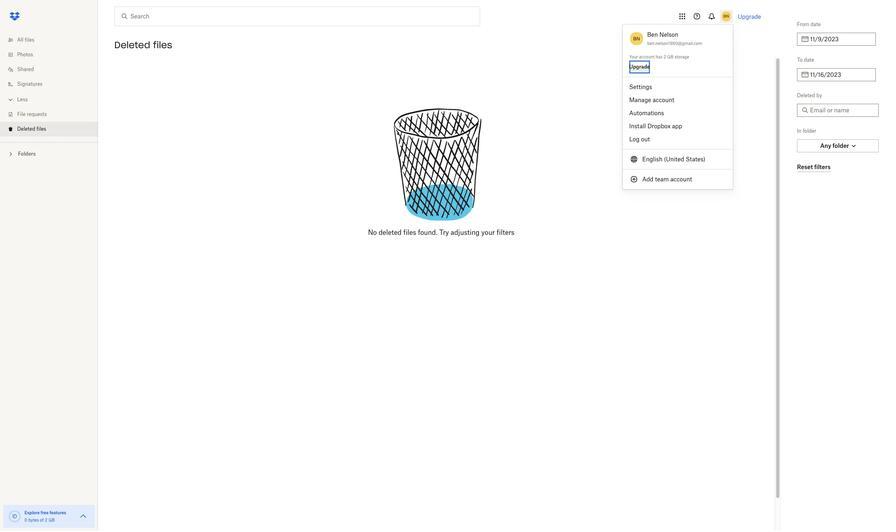 Task type: locate. For each thing, give the bounding box(es) containing it.
free
[[41, 510, 49, 515]]

0 horizontal spatial deleted
[[17, 126, 35, 132]]

0 vertical spatial upgrade
[[738, 13, 762, 20]]

account for your
[[640, 54, 655, 59]]

1 vertical spatial account
[[653, 96, 675, 103]]

list
[[0, 28, 98, 142]]

1 vertical spatial 2
[[45, 518, 47, 523]]

english
[[643, 156, 663, 163]]

folders button
[[0, 148, 98, 160]]

0 horizontal spatial 2
[[45, 518, 47, 523]]

settings
[[630, 83, 653, 90]]

install dropbox app
[[630, 123, 683, 130]]

no
[[368, 228, 377, 237]]

1 horizontal spatial deleted
[[114, 39, 150, 51]]

account down the settings link in the right of the page
[[653, 96, 675, 103]]

2
[[664, 54, 667, 59], [45, 518, 47, 523]]

deleted files
[[114, 39, 172, 51], [17, 126, 46, 132]]

log out link
[[623, 133, 733, 146]]

shared
[[17, 66, 34, 72]]

signatures
[[17, 81, 43, 87]]

try
[[440, 228, 449, 237]]

your
[[482, 228, 495, 237]]

to date
[[798, 57, 815, 63]]

1 vertical spatial upgrade
[[630, 64, 650, 70]]

date right "to"
[[805, 57, 815, 63]]

all
[[17, 37, 23, 43]]

explore
[[25, 510, 40, 515]]

account left has
[[640, 54, 655, 59]]

in folder
[[798, 128, 817, 134]]

requests
[[27, 111, 47, 117]]

2 right has
[[664, 54, 667, 59]]

choose a language: image
[[630, 154, 639, 164]]

2 right of
[[45, 518, 47, 523]]

date
[[811, 21, 821, 27], [805, 57, 815, 63]]

list containing all files
[[0, 28, 98, 142]]

by
[[817, 92, 823, 98]]

(united
[[665, 156, 685, 163]]

1 horizontal spatial 2
[[664, 54, 667, 59]]

bytes
[[28, 518, 39, 523]]

all files
[[17, 37, 34, 43]]

upgrade right account menu "image" on the right of page
[[738, 13, 762, 20]]

in
[[798, 128, 802, 134]]

upgrade
[[738, 13, 762, 20], [630, 64, 650, 70]]

bn button
[[630, 30, 644, 47]]

1 vertical spatial gb
[[48, 518, 55, 523]]

0 vertical spatial date
[[811, 21, 821, 27]]

deleted files inside list item
[[17, 126, 46, 132]]

add
[[643, 176, 654, 183]]

0 vertical spatial account
[[640, 54, 655, 59]]

1 vertical spatial date
[[805, 57, 815, 63]]

upgrade down your
[[630, 64, 650, 70]]

1 vertical spatial deleted
[[798, 92, 816, 98]]

file requests link
[[7, 107, 98, 122]]

1 horizontal spatial upgrade
[[738, 13, 762, 20]]

ben nelson ben.nelson1980@gmail.com
[[648, 31, 703, 46]]

storage
[[675, 54, 690, 59]]

manage account link
[[623, 94, 733, 107]]

english (united states)
[[643, 156, 706, 163]]

0 horizontal spatial gb
[[48, 518, 55, 523]]

shared link
[[7, 62, 98, 77]]

bn
[[634, 36, 640, 42]]

0 vertical spatial 2
[[664, 54, 667, 59]]

add team account link
[[623, 173, 733, 186]]

0 horizontal spatial deleted files
[[17, 126, 46, 132]]

file requests
[[17, 111, 47, 117]]

0 vertical spatial deleted
[[114, 39, 150, 51]]

files
[[25, 37, 34, 43], [153, 39, 172, 51], [37, 126, 46, 132], [404, 228, 417, 237]]

gb
[[668, 54, 674, 59], [48, 518, 55, 523]]

states)
[[686, 156, 706, 163]]

0 vertical spatial gb
[[668, 54, 674, 59]]

has
[[656, 54, 663, 59]]

2 vertical spatial deleted
[[17, 126, 35, 132]]

account
[[640, 54, 655, 59], [653, 96, 675, 103], [671, 176, 693, 183]]

1 horizontal spatial deleted files
[[114, 39, 172, 51]]

gb right has
[[668, 54, 674, 59]]

of
[[40, 518, 44, 523]]

add team account
[[643, 176, 693, 183]]

team
[[655, 176, 669, 183]]

folders
[[18, 151, 36, 157]]

photos link
[[7, 47, 98, 62]]

app
[[673, 123, 683, 130]]

2 inside explore free features 0 bytes of 2 gb
[[45, 518, 47, 523]]

files inside list item
[[37, 126, 46, 132]]

date right from
[[811, 21, 821, 27]]

2 horizontal spatial deleted
[[798, 92, 816, 98]]

account right team
[[671, 176, 693, 183]]

deleted files link
[[7, 122, 98, 136]]

folder
[[803, 128, 817, 134]]

dropbox
[[648, 123, 671, 130]]

deleted
[[114, 39, 150, 51], [798, 92, 816, 98], [17, 126, 35, 132]]

manage
[[630, 96, 652, 103]]

1 vertical spatial deleted files
[[17, 126, 46, 132]]

gb down "features"
[[48, 518, 55, 523]]

your
[[630, 54, 638, 59]]



Task type: describe. For each thing, give the bounding box(es) containing it.
account menu image
[[720, 10, 733, 23]]

0 vertical spatial deleted files
[[114, 39, 172, 51]]

account for manage
[[653, 96, 675, 103]]

found.
[[418, 228, 438, 237]]

deleted
[[379, 228, 402, 237]]

english (united states) menu item
[[623, 153, 733, 166]]

gb inside explore free features 0 bytes of 2 gb
[[48, 518, 55, 523]]

quota usage element
[[8, 510, 21, 523]]

date for from date
[[811, 21, 821, 27]]

upgrade button
[[630, 64, 650, 70]]

out
[[642, 136, 650, 143]]

files inside "link"
[[25, 37, 34, 43]]

To date text field
[[811, 70, 872, 79]]

deleted inside list item
[[17, 126, 35, 132]]

log
[[630, 136, 640, 143]]

deleted files list item
[[0, 122, 98, 136]]

2 vertical spatial account
[[671, 176, 693, 183]]

file
[[17, 111, 26, 117]]

your account has 2 gb storage
[[630, 54, 690, 59]]

date for to date
[[805, 57, 815, 63]]

photos
[[17, 51, 33, 58]]

automations
[[630, 110, 665, 116]]

log out
[[630, 136, 650, 143]]

From date text field
[[811, 35, 872, 44]]

from date
[[798, 21, 821, 27]]

dropbox image
[[7, 8, 23, 25]]

1 horizontal spatial gb
[[668, 54, 674, 59]]

ben
[[648, 31, 658, 38]]

features
[[50, 510, 66, 515]]

less image
[[7, 96, 15, 104]]

settings link
[[623, 80, 733, 94]]

nelson
[[660, 31, 679, 38]]

less
[[17, 96, 28, 103]]

to
[[798, 57, 803, 63]]

0
[[25, 518, 27, 523]]

adjusting
[[451, 228, 480, 237]]

install
[[630, 123, 646, 130]]

no deleted files found. try adjusting your filters
[[368, 228, 515, 237]]

manage account
[[630, 96, 675, 103]]

ben.nelson1980@gmail.com
[[648, 41, 703, 46]]

deleted by
[[798, 92, 823, 98]]

filters
[[497, 228, 515, 237]]

from
[[798, 21, 810, 27]]

upgrade link
[[738, 13, 762, 20]]

explore free features 0 bytes of 2 gb
[[25, 510, 66, 523]]

all files link
[[7, 33, 98, 47]]

0 horizontal spatial upgrade
[[630, 64, 650, 70]]

automations link
[[623, 107, 733, 120]]

signatures link
[[7, 77, 98, 92]]



Task type: vqa. For each thing, say whether or not it's contained in the screenshot.
bottommost account
yes



